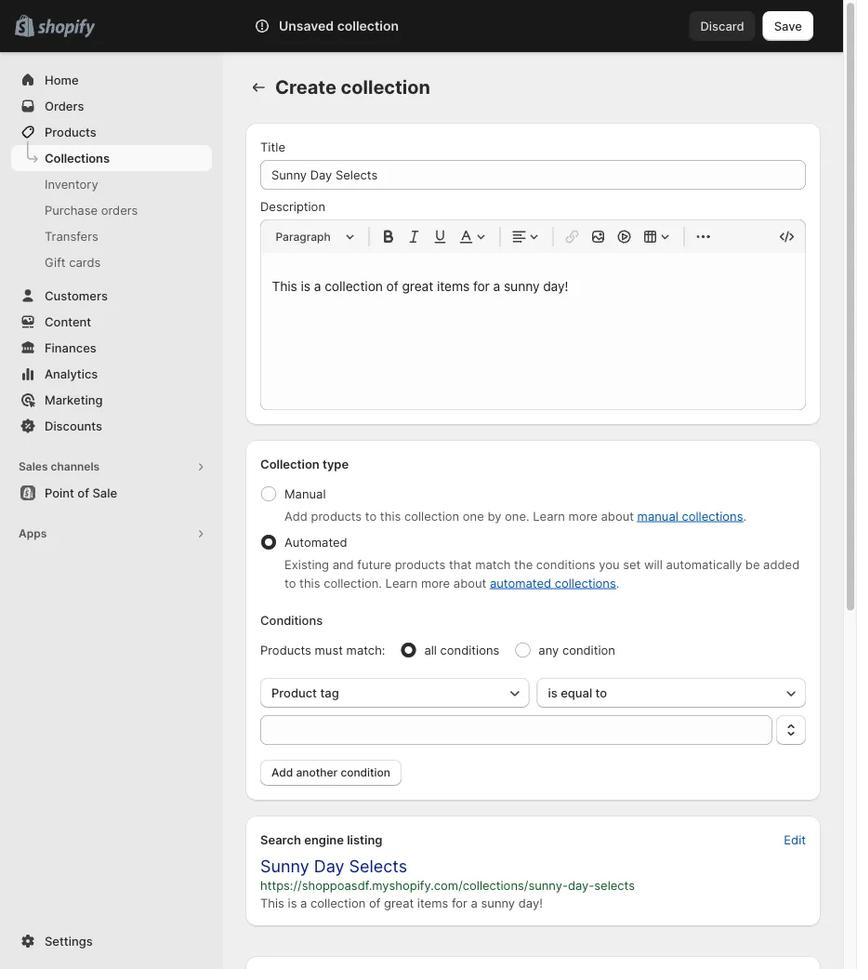 Task type: locate. For each thing, give the bounding box(es) containing it.
selects
[[595, 878, 635, 893]]

discounts link
[[11, 413, 212, 439]]

finances link
[[11, 335, 212, 361]]

search up create
[[254, 19, 293, 33]]

condition
[[563, 643, 616, 657], [341, 766, 391, 780]]

add inside button
[[272, 766, 293, 780]]

products down orders
[[45, 125, 97, 139]]

you
[[599, 557, 620, 572]]

1 horizontal spatial to
[[365, 509, 377, 523]]

learn right one.
[[533, 509, 566, 523]]

more down that
[[421, 576, 450, 590]]

conditions up automated collections .
[[537, 557, 596, 572]]

0 horizontal spatial a
[[301, 896, 307, 910]]

of left great
[[369, 896, 381, 910]]

by
[[488, 509, 502, 523]]

1 vertical spatial products
[[261, 643, 312, 657]]

1 vertical spatial more
[[421, 576, 450, 590]]

1 vertical spatial about
[[454, 576, 487, 590]]

0 vertical spatial more
[[569, 509, 598, 523]]

1 vertical spatial to
[[285, 576, 296, 590]]

1 horizontal spatial a
[[471, 896, 478, 910]]

product tag button
[[261, 678, 530, 708]]

0 vertical spatial learn
[[533, 509, 566, 523]]

collections down you
[[555, 576, 617, 590]]

purchase
[[45, 203, 98, 217]]

content
[[45, 314, 91, 329]]

settings link
[[11, 929, 212, 955]]

gift cards
[[45, 255, 101, 269]]

a
[[301, 896, 307, 910], [471, 896, 478, 910]]

0 horizontal spatial condition
[[341, 766, 391, 780]]

product
[[272, 686, 317, 700]]

search button
[[223, 11, 690, 41]]

1 vertical spatial this
[[300, 576, 321, 590]]

1 vertical spatial add
[[272, 766, 293, 780]]

sale
[[92, 486, 117, 500]]

.
[[744, 509, 747, 523], [617, 576, 620, 590]]

to down existing
[[285, 576, 296, 590]]

existing and future products that match the conditions you set will automatically be added to this collection. learn more about
[[285, 557, 800, 590]]

1 vertical spatial of
[[369, 896, 381, 910]]

this down existing
[[300, 576, 321, 590]]

0 horizontal spatial conditions
[[441, 643, 500, 657]]

this inside existing and future products that match the conditions you set will automatically be added to this collection. learn more about
[[300, 576, 321, 590]]

automated collections .
[[490, 576, 620, 590]]

https://shoppoasdf.myshopify.com/collections/sunny-
[[261, 878, 568, 893]]

collections
[[682, 509, 744, 523], [555, 576, 617, 590]]

conditions right the all
[[441, 643, 500, 657]]

0 vertical spatial .
[[744, 509, 747, 523]]

be
[[746, 557, 761, 572]]

one.
[[505, 509, 530, 523]]

more right one.
[[569, 509, 598, 523]]

0 horizontal spatial products
[[45, 125, 97, 139]]

customers
[[45, 288, 108, 303]]

about down that
[[454, 576, 487, 590]]

conditions inside existing and future products that match the conditions you set will automatically be added to this collection. learn more about
[[537, 557, 596, 572]]

0 vertical spatial condition
[[563, 643, 616, 657]]

1 horizontal spatial conditions
[[537, 557, 596, 572]]

add
[[285, 509, 308, 523], [272, 766, 293, 780]]

0 horizontal spatial of
[[78, 486, 89, 500]]

1 horizontal spatial collections
[[682, 509, 744, 523]]

0 vertical spatial search
[[254, 19, 293, 33]]

1 horizontal spatial products
[[261, 643, 312, 657]]

save button
[[764, 11, 814, 41]]

purchase orders link
[[11, 197, 212, 223]]

collection inside sunny day selects https://shoppoasdf.myshopify.com/collections/sunny-day-selects this is a collection of great items for a sunny day!
[[311, 896, 366, 910]]

a right the for on the right of the page
[[471, 896, 478, 910]]

1 vertical spatial search
[[261, 833, 301, 847]]

to
[[365, 509, 377, 523], [285, 576, 296, 590], [596, 686, 608, 700]]

0 horizontal spatial .
[[617, 576, 620, 590]]

1 vertical spatial learn
[[386, 576, 418, 590]]

marketing link
[[11, 387, 212, 413]]

0 horizontal spatial is
[[288, 896, 297, 910]]

search
[[254, 19, 293, 33], [261, 833, 301, 847]]

to up future
[[365, 509, 377, 523]]

finances
[[45, 341, 97, 355]]

more
[[569, 509, 598, 523], [421, 576, 450, 590]]

products left that
[[395, 557, 446, 572]]

. down you
[[617, 576, 620, 590]]

search for search
[[254, 19, 293, 33]]

to right equal
[[596, 686, 608, 700]]

transfers
[[45, 229, 98, 243]]

1 horizontal spatial of
[[369, 896, 381, 910]]

1 horizontal spatial learn
[[533, 509, 566, 523]]

None text field
[[261, 716, 773, 745]]

products
[[311, 509, 362, 523], [395, 557, 446, 572]]

day
[[314, 856, 345, 877]]

collection type
[[261, 457, 349, 471]]

1 horizontal spatial .
[[744, 509, 747, 523]]

home
[[45, 73, 79, 87]]

2 vertical spatial to
[[596, 686, 608, 700]]

content link
[[11, 309, 212, 335]]

the
[[515, 557, 533, 572]]

gift cards link
[[11, 249, 212, 275]]

1 horizontal spatial condition
[[563, 643, 616, 657]]

collection left one
[[405, 509, 460, 523]]

products
[[45, 125, 97, 139], [261, 643, 312, 657]]

edit
[[785, 833, 807, 847]]

2 horizontal spatial to
[[596, 686, 608, 700]]

cards
[[69, 255, 101, 269]]

0 vertical spatial conditions
[[537, 557, 596, 572]]

0 horizontal spatial collections
[[555, 576, 617, 590]]

. up be
[[744, 509, 747, 523]]

condition right "any"
[[563, 643, 616, 657]]

1 vertical spatial products
[[395, 557, 446, 572]]

product tag
[[272, 686, 339, 700]]

this up future
[[380, 509, 401, 523]]

0 horizontal spatial more
[[421, 576, 450, 590]]

condition right another
[[341, 766, 391, 780]]

collection down day
[[311, 896, 366, 910]]

about left manual
[[602, 509, 634, 523]]

sunny
[[482, 896, 516, 910]]

apps
[[19, 527, 47, 541]]

Title text field
[[261, 160, 807, 190]]

this
[[261, 896, 285, 910]]

1 horizontal spatial more
[[569, 509, 598, 523]]

to inside dropdown button
[[596, 686, 608, 700]]

collection
[[337, 18, 399, 34], [341, 76, 431, 99], [405, 509, 460, 523], [311, 896, 366, 910]]

add left another
[[272, 766, 293, 780]]

0 horizontal spatial learn
[[386, 576, 418, 590]]

0 vertical spatial is
[[548, 686, 558, 700]]

1 vertical spatial condition
[[341, 766, 391, 780]]

listing
[[347, 833, 383, 847]]

a right this
[[301, 896, 307, 910]]

match:
[[347, 643, 386, 657]]

future
[[358, 557, 392, 572]]

search inside button
[[254, 19, 293, 33]]

of
[[78, 486, 89, 500], [369, 896, 381, 910]]

products up automated
[[311, 509, 362, 523]]

0 horizontal spatial products
[[311, 509, 362, 523]]

and
[[333, 557, 354, 572]]

1 horizontal spatial is
[[548, 686, 558, 700]]

add another condition
[[272, 766, 391, 780]]

is right this
[[288, 896, 297, 910]]

0 horizontal spatial about
[[454, 576, 487, 590]]

point of sale
[[45, 486, 117, 500]]

1 horizontal spatial this
[[380, 509, 401, 523]]

learn down future
[[386, 576, 418, 590]]

collection right unsaved
[[337, 18, 399, 34]]

0 vertical spatial to
[[365, 509, 377, 523]]

automated collections link
[[490, 576, 617, 590]]

of left the sale
[[78, 486, 89, 500]]

0 vertical spatial add
[[285, 509, 308, 523]]

of inside point of sale link
[[78, 486, 89, 500]]

0 vertical spatial products
[[45, 125, 97, 139]]

1 horizontal spatial about
[[602, 509, 634, 523]]

sales channels
[[19, 460, 100, 474]]

search up the sunny
[[261, 833, 301, 847]]

is equal to
[[548, 686, 608, 700]]

1 horizontal spatial products
[[395, 557, 446, 572]]

added
[[764, 557, 800, 572]]

condition inside button
[[341, 766, 391, 780]]

0 vertical spatial about
[[602, 509, 634, 523]]

learn
[[533, 509, 566, 523], [386, 576, 418, 590]]

0 vertical spatial collections
[[682, 509, 744, 523]]

existing
[[285, 557, 329, 572]]

0 vertical spatial of
[[78, 486, 89, 500]]

collections up 'automatically'
[[682, 509, 744, 523]]

0 horizontal spatial this
[[300, 576, 321, 590]]

for
[[452, 896, 468, 910]]

to for is
[[596, 686, 608, 700]]

add down manual
[[285, 509, 308, 523]]

is equal to button
[[537, 678, 807, 708]]

products down conditions
[[261, 643, 312, 657]]

1 vertical spatial is
[[288, 896, 297, 910]]

collections link
[[11, 145, 212, 171]]

is
[[548, 686, 558, 700], [288, 896, 297, 910]]

all
[[425, 643, 437, 657]]

0 horizontal spatial to
[[285, 576, 296, 590]]

another
[[296, 766, 338, 780]]

is left equal
[[548, 686, 558, 700]]



Task type: vqa. For each thing, say whether or not it's contained in the screenshot.
store
no



Task type: describe. For each thing, give the bounding box(es) containing it.
learn inside existing and future products that match the conditions you set will automatically be added to this collection. learn more about
[[386, 576, 418, 590]]

must
[[315, 643, 343, 657]]

engine
[[304, 833, 344, 847]]

sunny day selects https://shoppoasdf.myshopify.com/collections/sunny-day-selects this is a collection of great items for a sunny day!
[[261, 856, 635, 910]]

sales channels button
[[11, 454, 212, 480]]

orders
[[101, 203, 138, 217]]

channels
[[51, 460, 100, 474]]

products must match:
[[261, 643, 386, 657]]

analytics link
[[11, 361, 212, 387]]

1 vertical spatial conditions
[[441, 643, 500, 657]]

about inside existing and future products that match the conditions you set will automatically be added to this collection. learn more about
[[454, 576, 487, 590]]

transfers link
[[11, 223, 212, 249]]

create collection
[[275, 76, 431, 99]]

great
[[384, 896, 414, 910]]

selects
[[349, 856, 408, 877]]

collection.
[[324, 576, 382, 590]]

add for add another condition
[[272, 766, 293, 780]]

will
[[645, 557, 663, 572]]

2 a from the left
[[471, 896, 478, 910]]

manual
[[638, 509, 679, 523]]

search for search engine listing
[[261, 833, 301, 847]]

sales
[[19, 460, 48, 474]]

products inside existing and future products that match the conditions you set will automatically be added to this collection. learn more about
[[395, 557, 446, 572]]

products for products must match:
[[261, 643, 312, 657]]

collection down unsaved collection
[[341, 76, 431, 99]]

save
[[775, 19, 803, 33]]

add for add products to this collection one by one. learn more about manual collections .
[[285, 509, 308, 523]]

discard button
[[690, 11, 756, 41]]

collections
[[45, 151, 110, 165]]

manual collections link
[[638, 509, 744, 523]]

of inside sunny day selects https://shoppoasdf.myshopify.com/collections/sunny-day-selects this is a collection of great items for a sunny day!
[[369, 896, 381, 910]]

match
[[476, 557, 511, 572]]

automated
[[490, 576, 552, 590]]

customers link
[[11, 283, 212, 309]]

unsaved
[[279, 18, 334, 34]]

apps button
[[11, 521, 212, 547]]

sunny
[[261, 856, 310, 877]]

edit button
[[774, 827, 818, 853]]

point of sale link
[[11, 480, 212, 506]]

home link
[[11, 67, 212, 93]]

description
[[261, 199, 326, 214]]

settings
[[45, 934, 93, 949]]

shopify image
[[37, 19, 95, 38]]

point
[[45, 486, 74, 500]]

automatically
[[667, 557, 743, 572]]

type
[[323, 457, 349, 471]]

search engine listing
[[261, 833, 383, 847]]

any
[[539, 643, 559, 657]]

paragraph
[[276, 230, 331, 243]]

inventory
[[45, 177, 98, 191]]

manual
[[285, 487, 326, 501]]

orders link
[[11, 93, 212, 119]]

paragraph button
[[268, 226, 361, 248]]

all conditions
[[425, 643, 500, 657]]

title
[[261, 140, 286, 154]]

tag
[[320, 686, 339, 700]]

purchase orders
[[45, 203, 138, 217]]

set
[[624, 557, 641, 572]]

equal
[[561, 686, 593, 700]]

add products to this collection one by one. learn more about manual collections .
[[285, 509, 747, 523]]

is inside sunny day selects https://shoppoasdf.myshopify.com/collections/sunny-day-selects this is a collection of great items for a sunny day!
[[288, 896, 297, 910]]

collection
[[261, 457, 320, 471]]

analytics
[[45, 367, 98, 381]]

products for products
[[45, 125, 97, 139]]

discounts
[[45, 419, 102, 433]]

is inside dropdown button
[[548, 686, 558, 700]]

inventory link
[[11, 171, 212, 197]]

point of sale button
[[0, 480, 223, 506]]

0 vertical spatial this
[[380, 509, 401, 523]]

products link
[[11, 119, 212, 145]]

1 a from the left
[[301, 896, 307, 910]]

1 vertical spatial collections
[[555, 576, 617, 590]]

unsaved collection
[[279, 18, 399, 34]]

any condition
[[539, 643, 616, 657]]

gift
[[45, 255, 66, 269]]

more inside existing and future products that match the conditions you set will automatically be added to this collection. learn more about
[[421, 576, 450, 590]]

1 vertical spatial .
[[617, 576, 620, 590]]

0 vertical spatial products
[[311, 509, 362, 523]]

day!
[[519, 896, 543, 910]]

orders
[[45, 99, 84, 113]]

one
[[463, 509, 485, 523]]

items
[[418, 896, 449, 910]]

add another condition button
[[261, 760, 402, 786]]

to for add
[[365, 509, 377, 523]]

to inside existing and future products that match the conditions you set will automatically be added to this collection. learn more about
[[285, 576, 296, 590]]

discard
[[701, 19, 745, 33]]



